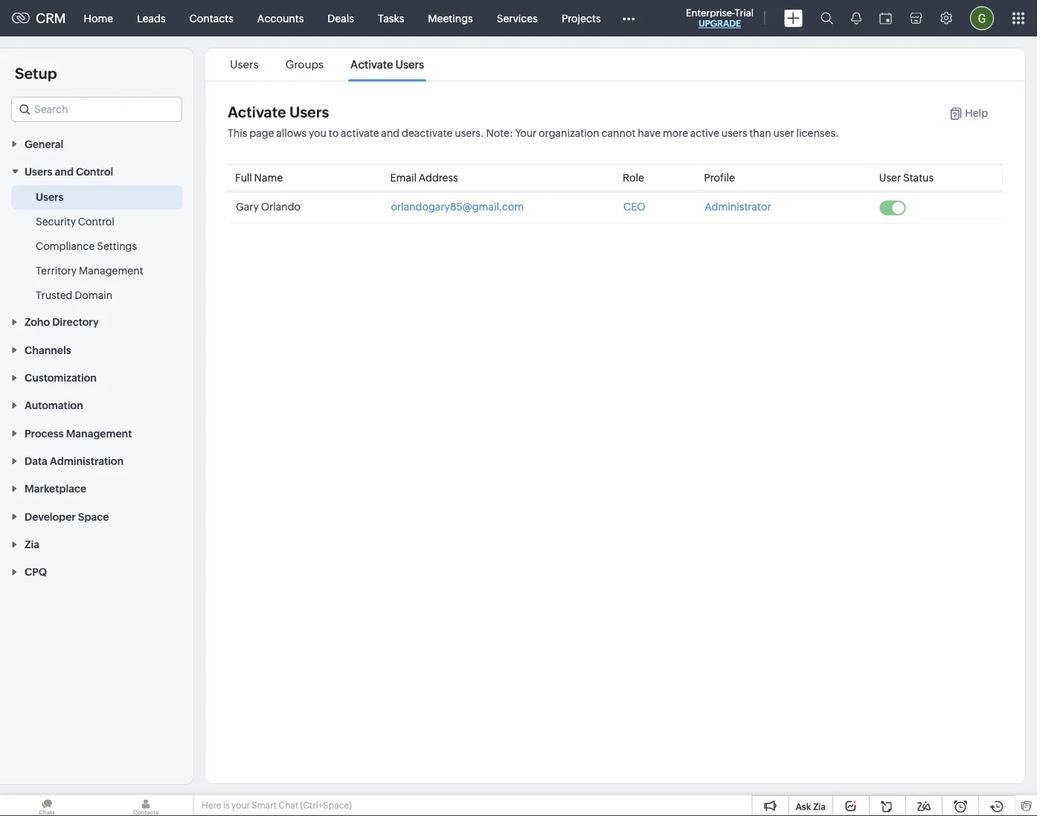 Task type: describe. For each thing, give the bounding box(es) containing it.
ceo
[[623, 200, 646, 212]]

enterprise-
[[686, 7, 735, 18]]

data administration button
[[0, 447, 193, 474]]

create menu image
[[784, 9, 803, 27]]

gary
[[236, 200, 259, 212]]

1 horizontal spatial zia
[[813, 802, 826, 812]]

1 horizontal spatial activate users
[[350, 58, 424, 71]]

leads
[[137, 12, 166, 24]]

projects
[[562, 12, 601, 24]]

meetings
[[428, 12, 473, 24]]

activate users link
[[348, 58, 426, 71]]

smart
[[252, 800, 277, 810]]

trial
[[735, 7, 754, 18]]

compliance
[[36, 240, 95, 252]]

users link for groups link
[[228, 58, 261, 71]]

setup
[[15, 65, 57, 82]]

list containing users
[[216, 48, 438, 81]]

to
[[329, 127, 339, 139]]

enterprise-trial upgrade
[[686, 7, 754, 29]]

management for process management
[[66, 427, 132, 439]]

control inside security control link
[[78, 215, 114, 227]]

full name
[[235, 171, 283, 183]]

customization
[[25, 372, 97, 384]]

territory management link
[[36, 263, 143, 278]]

search element
[[812, 0, 842, 36]]

here
[[202, 800, 221, 810]]

chat
[[279, 800, 298, 810]]

zoho directory
[[25, 316, 99, 328]]

you
[[309, 127, 327, 139]]

contacts image
[[99, 795, 193, 816]]

contacts
[[189, 12, 233, 24]]

users inside dropdown button
[[25, 166, 52, 178]]

Other Modules field
[[613, 6, 645, 30]]

zoho directory button
[[0, 308, 193, 336]]

control inside the users and control dropdown button
[[76, 166, 113, 178]]

(ctrl+space)
[[300, 800, 352, 810]]

cannot
[[601, 127, 636, 139]]

email address
[[390, 171, 458, 183]]

channels button
[[0, 336, 193, 363]]

administration
[[50, 455, 124, 467]]

security control
[[36, 215, 114, 227]]

upgrade
[[698, 19, 741, 29]]

signals image
[[851, 12, 861, 25]]

management for territory management
[[79, 265, 143, 276]]

administrator
[[705, 200, 771, 212]]

calendar image
[[879, 12, 892, 24]]

allows
[[276, 127, 307, 139]]

user status
[[879, 171, 934, 183]]

leads link
[[125, 0, 178, 36]]

zia inside 'zia' dropdown button
[[25, 538, 39, 550]]

deals
[[328, 12, 354, 24]]

active
[[690, 127, 719, 139]]

groups
[[285, 58, 324, 71]]

ceo link
[[623, 200, 646, 212]]

general button
[[0, 129, 193, 157]]

users up you
[[289, 104, 329, 121]]

this
[[228, 127, 247, 139]]

licenses.
[[796, 127, 839, 139]]

compliance settings link
[[36, 239, 137, 253]]

this page allows you to activate and deactivate users. note: your organization cannot have more active users than user licenses.
[[228, 127, 839, 139]]

orlandogary85@gmail.com link
[[391, 200, 524, 212]]

developer space
[[25, 511, 109, 522]]

compliance settings
[[36, 240, 137, 252]]

meetings link
[[416, 0, 485, 36]]

create menu element
[[775, 0, 812, 36]]

ask
[[796, 802, 811, 812]]

data administration
[[25, 455, 124, 467]]

activate
[[341, 127, 379, 139]]



Task type: vqa. For each thing, say whether or not it's contained in the screenshot.
Leota Dilliard (Sample) Dilliard
no



Task type: locate. For each thing, give the bounding box(es) containing it.
page
[[249, 127, 274, 139]]

email
[[390, 171, 417, 183]]

have
[[638, 127, 661, 139]]

management inside dropdown button
[[66, 427, 132, 439]]

profile element
[[961, 0, 1003, 36]]

more
[[663, 127, 688, 139]]

users inside region
[[36, 191, 64, 203]]

control down general dropdown button
[[76, 166, 113, 178]]

crm
[[36, 11, 66, 26]]

accounts link
[[245, 0, 316, 36]]

0 vertical spatial and
[[381, 127, 400, 139]]

users down contacts link
[[230, 58, 259, 71]]

organization
[[539, 127, 599, 139]]

note:
[[486, 127, 513, 139]]

users up "security"
[[36, 191, 64, 203]]

Search text field
[[12, 97, 182, 121]]

help
[[965, 107, 988, 119]]

here is your smart chat (ctrl+space)
[[202, 800, 352, 810]]

territory
[[36, 265, 77, 276]]

1 horizontal spatial activate
[[350, 58, 393, 71]]

chats image
[[0, 795, 94, 816]]

automation
[[25, 399, 83, 411]]

0 horizontal spatial activate
[[228, 104, 286, 121]]

developer
[[25, 511, 76, 522]]

tasks
[[378, 12, 404, 24]]

contacts link
[[178, 0, 245, 36]]

channels
[[25, 344, 71, 356]]

control
[[76, 166, 113, 178], [78, 215, 114, 227]]

users.
[[455, 127, 484, 139]]

activate down the tasks link
[[350, 58, 393, 71]]

domain
[[75, 289, 112, 301]]

full
[[235, 171, 252, 183]]

role
[[623, 171, 644, 183]]

directory
[[52, 316, 99, 328]]

search image
[[821, 12, 833, 25]]

zia right ask
[[813, 802, 826, 812]]

than
[[749, 127, 771, 139]]

your
[[515, 127, 537, 139]]

deals link
[[316, 0, 366, 36]]

and right the activate
[[381, 127, 400, 139]]

0 vertical spatial management
[[79, 265, 143, 276]]

users
[[721, 127, 747, 139]]

None field
[[11, 97, 182, 122]]

1 vertical spatial activate users
[[228, 104, 329, 121]]

users link up "security"
[[36, 189, 64, 204]]

orlandogary85@gmail.com
[[391, 200, 524, 212]]

cpq
[[25, 566, 47, 578]]

process
[[25, 427, 64, 439]]

control up compliance settings at the left top
[[78, 215, 114, 227]]

users and control
[[25, 166, 113, 178]]

zia button
[[0, 530, 193, 558]]

users and control button
[[0, 157, 193, 185]]

help link
[[934, 107, 988, 120]]

users link down contacts link
[[228, 58, 261, 71]]

zia up cpq
[[25, 538, 39, 550]]

0 vertical spatial activate
[[350, 58, 393, 71]]

and inside dropdown button
[[55, 166, 74, 178]]

1 vertical spatial users link
[[36, 189, 64, 204]]

process management
[[25, 427, 132, 439]]

0 vertical spatial users link
[[228, 58, 261, 71]]

activate
[[350, 58, 393, 71], [228, 104, 286, 121]]

crm link
[[12, 11, 66, 26]]

0 vertical spatial activate users
[[350, 58, 424, 71]]

gary orlando
[[236, 200, 301, 212]]

1 horizontal spatial users link
[[228, 58, 261, 71]]

services
[[497, 12, 538, 24]]

signals element
[[842, 0, 870, 36]]

accounts
[[257, 12, 304, 24]]

1 vertical spatial activate
[[228, 104, 286, 121]]

users down tasks
[[395, 58, 424, 71]]

activate users
[[350, 58, 424, 71], [228, 104, 329, 121]]

0 vertical spatial control
[[76, 166, 113, 178]]

profile image
[[970, 6, 994, 30]]

zoho
[[25, 316, 50, 328]]

and down general
[[55, 166, 74, 178]]

1 vertical spatial and
[[55, 166, 74, 178]]

activate up the page in the top of the page
[[228, 104, 286, 121]]

1 vertical spatial zia
[[813, 802, 826, 812]]

security
[[36, 215, 76, 227]]

orlando
[[261, 200, 301, 212]]

management down settings
[[79, 265, 143, 276]]

management inside users and control region
[[79, 265, 143, 276]]

security control link
[[36, 214, 114, 229]]

is
[[223, 800, 230, 810]]

activate users up allows
[[228, 104, 329, 121]]

cpq button
[[0, 558, 193, 585]]

marketplace
[[25, 483, 86, 495]]

users link for security control link
[[36, 189, 64, 204]]

territory management
[[36, 265, 143, 276]]

general
[[25, 138, 63, 150]]

0 horizontal spatial and
[[55, 166, 74, 178]]

address
[[419, 171, 458, 183]]

1 vertical spatial control
[[78, 215, 114, 227]]

administrator link
[[705, 200, 771, 212]]

management
[[79, 265, 143, 276], [66, 427, 132, 439]]

management up data administration dropdown button
[[66, 427, 132, 439]]

trusted domain link
[[36, 288, 112, 303]]

name
[[254, 171, 283, 183]]

groups link
[[283, 58, 326, 71]]

home link
[[72, 0, 125, 36]]

automation button
[[0, 391, 193, 419]]

users down general
[[25, 166, 52, 178]]

users and control region
[[0, 185, 193, 308]]

0 horizontal spatial zia
[[25, 538, 39, 550]]

settings
[[97, 240, 137, 252]]

0 horizontal spatial users link
[[36, 189, 64, 204]]

profile
[[704, 171, 735, 183]]

1 horizontal spatial and
[[381, 127, 400, 139]]

marketplace button
[[0, 474, 193, 502]]

projects link
[[550, 0, 613, 36]]

users
[[230, 58, 259, 71], [395, 58, 424, 71], [289, 104, 329, 121], [25, 166, 52, 178], [36, 191, 64, 203]]

activate users down the tasks link
[[350, 58, 424, 71]]

ask zia
[[796, 802, 826, 812]]

user
[[879, 171, 901, 183]]

0 vertical spatial zia
[[25, 538, 39, 550]]

1 vertical spatial management
[[66, 427, 132, 439]]

0 horizontal spatial activate users
[[228, 104, 329, 121]]

deactivate
[[402, 127, 453, 139]]

process management button
[[0, 419, 193, 447]]

trusted
[[36, 289, 73, 301]]

developer space button
[[0, 502, 193, 530]]

customization button
[[0, 363, 193, 391]]

list
[[216, 48, 438, 81]]



